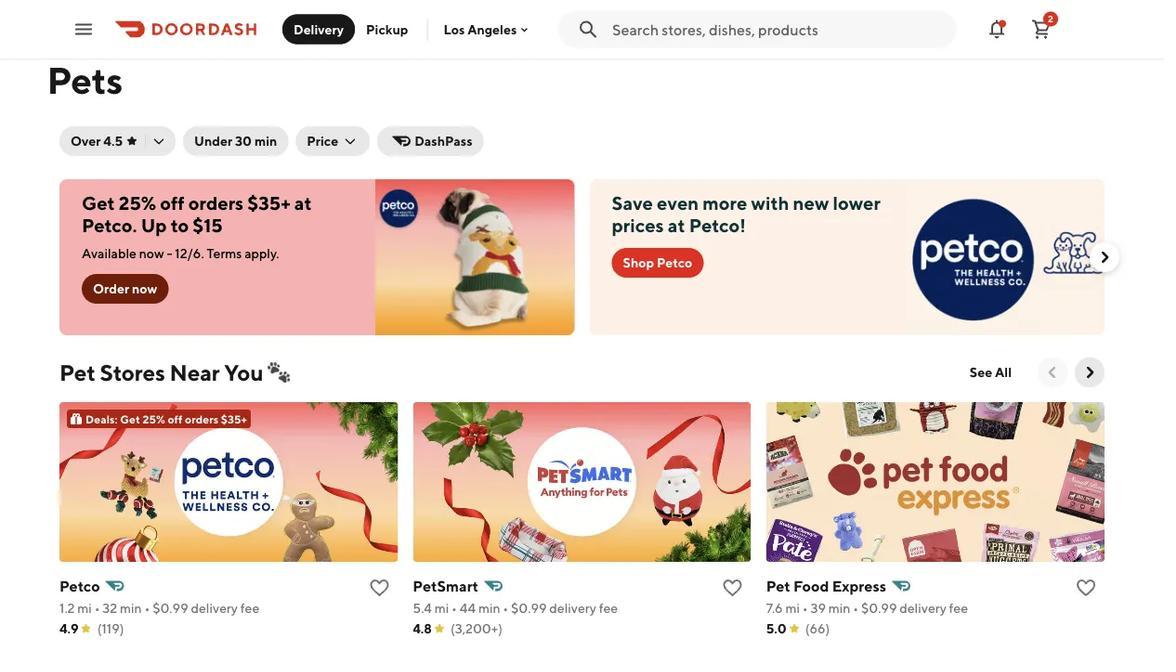 Task type: locate. For each thing, give the bounding box(es) containing it.
39
[[811, 601, 826, 616]]

pet stores near you 🐾
[[59, 359, 290, 386]]

next button of carousel image
[[1095, 248, 1114, 267]]

0 horizontal spatial fee
[[240, 601, 259, 616]]

fee for petco
[[240, 601, 259, 616]]

• left 39
[[802, 601, 808, 616]]

(3,200+)
[[450, 621, 503, 636]]

min inside button
[[254, 133, 277, 149]]

$0.99 for pet food express
[[861, 601, 897, 616]]

1 horizontal spatial mi
[[435, 601, 449, 616]]

3 delivery from the left
[[899, 601, 946, 616]]

0 horizontal spatial mi
[[77, 601, 92, 616]]

0 vertical spatial get
[[82, 192, 115, 214]]

mi right 5.4
[[435, 601, 449, 616]]

orders inside get 25% off orders $35+ at petco. up to $15 available now - 12/6. terms apply.
[[188, 192, 244, 214]]

2 horizontal spatial mi
[[785, 601, 800, 616]]

petco.
[[82, 215, 137, 236]]

order now button
[[82, 274, 168, 304]]

click to add this store to your saved list image left food
[[722, 577, 744, 599]]

1 horizontal spatial pet
[[766, 577, 790, 595]]

now right order
[[132, 281, 157, 296]]

5 • from the left
[[802, 601, 808, 616]]

4 • from the left
[[503, 601, 508, 616]]

get right deals: on the left of the page
[[120, 412, 140, 425]]

click to add this store to your saved list image
[[368, 577, 390, 599], [722, 577, 744, 599]]

25%
[[119, 192, 156, 214], [143, 412, 165, 425]]

pet for pet stores near you 🐾
[[59, 359, 95, 386]]

dashpass button
[[377, 126, 484, 156]]

4.8
[[413, 621, 432, 636]]

2 horizontal spatial $0.99
[[861, 601, 897, 616]]

all
[[995, 365, 1012, 380]]

3 mi from the left
[[785, 601, 800, 616]]

over 4.5 button
[[59, 126, 176, 156]]

0 vertical spatial $35+
[[247, 192, 291, 214]]

now inside order now button
[[132, 281, 157, 296]]

fee for pet food express
[[949, 601, 968, 616]]

•
[[94, 601, 100, 616], [144, 601, 150, 616], [452, 601, 457, 616], [503, 601, 508, 616], [802, 601, 808, 616], [853, 601, 859, 616]]

save even more with new lower prices at petco!
[[612, 192, 881, 236]]

min right 44
[[478, 601, 500, 616]]

1 vertical spatial petco
[[59, 577, 100, 595]]

2 click to add this store to your saved list image from the left
[[722, 577, 744, 599]]

• right 44
[[503, 601, 508, 616]]

off up to
[[160, 192, 185, 214]]

get
[[82, 192, 115, 214], [120, 412, 140, 425]]

0 vertical spatial orders
[[188, 192, 244, 214]]

off down pet stores near you 🐾 link
[[168, 412, 183, 425]]

see
[[970, 365, 992, 380]]

0 horizontal spatial $35+
[[221, 412, 247, 425]]

3 fee from the left
[[949, 601, 968, 616]]

2 horizontal spatial delivery
[[899, 601, 946, 616]]

2 mi from the left
[[435, 601, 449, 616]]

deals: get 25% off orders $35+
[[85, 412, 247, 425]]

petco
[[657, 255, 692, 270], [59, 577, 100, 595]]

at inside get 25% off orders $35+ at petco. up to $15 available now - 12/6. terms apply.
[[294, 192, 312, 214]]

2
[[1048, 13, 1053, 24]]

min right 39
[[828, 601, 850, 616]]

(66)
[[805, 621, 830, 636]]

$35+
[[247, 192, 291, 214], [221, 412, 247, 425]]

0 horizontal spatial $0.99
[[153, 601, 188, 616]]

1 horizontal spatial $35+
[[247, 192, 291, 214]]

food
[[793, 577, 829, 595]]

1 mi from the left
[[77, 601, 92, 616]]

now left -
[[139, 246, 164, 261]]

terms
[[207, 246, 242, 261]]

delivery
[[191, 601, 238, 616], [549, 601, 596, 616], [899, 601, 946, 616]]

at down price
[[294, 192, 312, 214]]

stores
[[100, 359, 165, 386]]

1 vertical spatial 25%
[[143, 412, 165, 425]]

$15
[[193, 215, 223, 236]]

click to add this store to your saved list image left petsmart
[[368, 577, 390, 599]]

1 vertical spatial get
[[120, 412, 140, 425]]

pet food express
[[766, 577, 886, 595]]

1 vertical spatial $35+
[[221, 412, 247, 425]]

1 click to add this store to your saved list image from the left
[[368, 577, 390, 599]]

$0.99 for petsmart
[[511, 601, 547, 616]]

0 vertical spatial pet
[[59, 359, 95, 386]]

25% down pet stores near you 🐾 link
[[143, 412, 165, 425]]

2 $0.99 from the left
[[511, 601, 547, 616]]

2 button
[[1023, 11, 1060, 48]]

los
[[444, 22, 465, 37]]

1 vertical spatial at
[[668, 215, 685, 236]]

1 vertical spatial now
[[132, 281, 157, 296]]

see all link
[[959, 358, 1023, 387]]

1 fee from the left
[[240, 601, 259, 616]]

1 horizontal spatial $0.99
[[511, 601, 547, 616]]

fee for petsmart
[[599, 601, 618, 616]]

min for petco
[[120, 601, 142, 616]]

25% up up
[[119, 192, 156, 214]]

• left 44
[[452, 601, 457, 616]]

1 horizontal spatial at
[[668, 215, 685, 236]]

delivery for pet food express
[[899, 601, 946, 616]]

$0.99 right 44
[[511, 601, 547, 616]]

now
[[139, 246, 164, 261], [132, 281, 157, 296]]

under 30 min button
[[183, 126, 288, 156]]

at inside save even more with new lower prices at petco!
[[668, 215, 685, 236]]

mi right 7.6
[[785, 601, 800, 616]]

pet up deals: on the left of the page
[[59, 359, 95, 386]]

available
[[82, 246, 137, 261]]

0 horizontal spatial delivery
[[191, 601, 238, 616]]

(119)
[[97, 621, 124, 636]]

get 25% off orders $35+ at petco. up to $15 available now - 12/6. terms apply.
[[82, 192, 312, 261]]

0 vertical spatial at
[[294, 192, 312, 214]]

0 vertical spatial 25%
[[119, 192, 156, 214]]

min right 30
[[254, 133, 277, 149]]

pet
[[59, 359, 95, 386], [766, 577, 790, 595]]

mi right 1.2
[[77, 601, 92, 616]]

$0.99
[[153, 601, 188, 616], [511, 601, 547, 616], [861, 601, 897, 616]]

los angeles
[[444, 22, 517, 37]]

0 vertical spatial off
[[160, 192, 185, 214]]

fee
[[240, 601, 259, 616], [599, 601, 618, 616], [949, 601, 968, 616]]

0 horizontal spatial pet
[[59, 359, 95, 386]]

• down 'express'
[[853, 601, 859, 616]]

$35+ down you
[[221, 412, 247, 425]]

at
[[294, 192, 312, 214], [668, 215, 685, 236]]

at down even
[[668, 215, 685, 236]]

dashpass
[[415, 133, 472, 149]]

2 fee from the left
[[599, 601, 618, 616]]

petco up 1.2
[[59, 577, 100, 595]]

2 horizontal spatial fee
[[949, 601, 968, 616]]

min right the 32
[[120, 601, 142, 616]]

0 vertical spatial now
[[139, 246, 164, 261]]

44
[[460, 601, 476, 616]]

1 horizontal spatial delivery
[[549, 601, 596, 616]]

2 delivery from the left
[[549, 601, 596, 616]]

$35+ up apply.
[[247, 192, 291, 214]]

1 horizontal spatial petco
[[657, 255, 692, 270]]

to
[[171, 215, 189, 236]]

3 $0.99 from the left
[[861, 601, 897, 616]]

with
[[751, 192, 789, 214]]

0 vertical spatial petco
[[657, 255, 692, 270]]

mi for pet food express
[[785, 601, 800, 616]]

6 • from the left
[[853, 601, 859, 616]]

1 delivery from the left
[[191, 601, 238, 616]]

delivery for petsmart
[[549, 601, 596, 616]]

$35+ inside get 25% off orders $35+ at petco. up to $15 available now - 12/6. terms apply.
[[247, 192, 291, 214]]

7.6
[[766, 601, 783, 616]]

under
[[194, 133, 232, 149]]

• left the 32
[[94, 601, 100, 616]]

min
[[254, 133, 277, 149], [120, 601, 142, 616], [478, 601, 500, 616], [828, 601, 850, 616]]

under 30 min
[[194, 133, 277, 149]]

orders down near
[[185, 412, 219, 425]]

off
[[160, 192, 185, 214], [168, 412, 183, 425]]

orders
[[188, 192, 244, 214], [185, 412, 219, 425]]

petco right shop
[[657, 255, 692, 270]]

get up the petco.
[[82, 192, 115, 214]]

1 horizontal spatial click to add this store to your saved list image
[[722, 577, 744, 599]]

1 $0.99 from the left
[[153, 601, 188, 616]]

pet up 7.6
[[766, 577, 790, 595]]

30
[[235, 133, 252, 149]]

1 horizontal spatial fee
[[599, 601, 618, 616]]

1 vertical spatial pet
[[766, 577, 790, 595]]

0 horizontal spatial get
[[82, 192, 115, 214]]

apply.
[[245, 246, 279, 261]]

near
[[170, 359, 220, 386]]

mi
[[77, 601, 92, 616], [435, 601, 449, 616], [785, 601, 800, 616]]

0 horizontal spatial at
[[294, 192, 312, 214]]

$0.99 down 'express'
[[861, 601, 897, 616]]

1 horizontal spatial get
[[120, 412, 140, 425]]

orders up $15
[[188, 192, 244, 214]]

1.2
[[59, 601, 75, 616]]

pet stores near you 🐾 link
[[59, 358, 290, 387]]

0 horizontal spatial click to add this store to your saved list image
[[368, 577, 390, 599]]

see all
[[970, 365, 1012, 380]]

$0.99 right the 32
[[153, 601, 188, 616]]

• right the 32
[[144, 601, 150, 616]]



Task type: describe. For each thing, give the bounding box(es) containing it.
over
[[71, 133, 101, 149]]

lower
[[833, 192, 881, 214]]

shop petco button
[[612, 248, 704, 278]]

7.6 mi • 39 min • $0.99 delivery fee
[[766, 601, 968, 616]]

petsmart
[[413, 577, 478, 595]]

1 items, open order cart image
[[1030, 18, 1053, 40]]

min for pet food express
[[828, 601, 850, 616]]

petco inside 'button'
[[657, 255, 692, 270]]

express
[[832, 577, 886, 595]]

shop
[[623, 255, 654, 270]]

notification bell image
[[986, 18, 1008, 40]]

12/6.
[[175, 246, 204, 261]]

over 4.5
[[71, 133, 123, 149]]

-
[[167, 246, 172, 261]]

pickup
[[366, 21, 408, 37]]

off inside get 25% off orders $35+ at petco. up to $15 available now - 12/6. terms apply.
[[160, 192, 185, 214]]

5.4 mi • 44 min • $0.99 delivery fee
[[413, 601, 618, 616]]

32
[[103, 601, 117, 616]]

up
[[141, 215, 167, 236]]

click to add this store to your saved list image
[[1075, 577, 1097, 599]]

Store search: begin typing to search for stores available on DoorDash text field
[[612, 19, 945, 39]]

4.5
[[103, 133, 123, 149]]

25% inside get 25% off orders $35+ at petco. up to $15 available now - 12/6. terms apply.
[[119, 192, 156, 214]]

1 • from the left
[[94, 601, 100, 616]]

pets
[[47, 58, 122, 102]]

save
[[612, 192, 653, 214]]

5.4
[[413, 601, 432, 616]]

shop petco
[[623, 255, 692, 270]]

prices
[[612, 215, 664, 236]]

🐾
[[268, 359, 290, 386]]

1 vertical spatial orders
[[185, 412, 219, 425]]

0 horizontal spatial petco
[[59, 577, 100, 595]]

1.2 mi • 32 min • $0.99 delivery fee
[[59, 601, 259, 616]]

you
[[224, 359, 263, 386]]

los angeles button
[[444, 22, 532, 37]]

order
[[93, 281, 129, 296]]

pet for pet food express
[[766, 577, 790, 595]]

3 • from the left
[[452, 601, 457, 616]]

deals:
[[85, 412, 118, 425]]

mi for petsmart
[[435, 601, 449, 616]]

price
[[307, 133, 338, 149]]

4.9
[[59, 621, 79, 636]]

next button of carousel image
[[1080, 363, 1099, 382]]

mi for petco
[[77, 601, 92, 616]]

min for petsmart
[[478, 601, 500, 616]]

pickup button
[[355, 14, 419, 44]]

get inside get 25% off orders $35+ at petco. up to $15 available now - 12/6. terms apply.
[[82, 192, 115, 214]]

more
[[703, 192, 747, 214]]

click to add this store to your saved list image for petsmart
[[722, 577, 744, 599]]

click to add this store to your saved list image for petco
[[368, 577, 390, 599]]

delivery
[[294, 21, 344, 37]]

delivery for petco
[[191, 601, 238, 616]]

delivery button
[[282, 14, 355, 44]]

petco!
[[689, 215, 746, 236]]

angeles
[[467, 22, 517, 37]]

5.0
[[766, 621, 787, 636]]

1 vertical spatial off
[[168, 412, 183, 425]]

open menu image
[[72, 18, 95, 40]]

even
[[657, 192, 699, 214]]

previous button of carousel image
[[1043, 363, 1062, 382]]

new
[[793, 192, 829, 214]]

now inside get 25% off orders $35+ at petco. up to $15 available now - 12/6. terms apply.
[[139, 246, 164, 261]]

$0.99 for petco
[[153, 601, 188, 616]]

2 • from the left
[[144, 601, 150, 616]]

order now
[[93, 281, 157, 296]]

price button
[[296, 126, 370, 156]]



Task type: vqa. For each thing, say whether or not it's contained in the screenshot.
third mi from the left
yes



